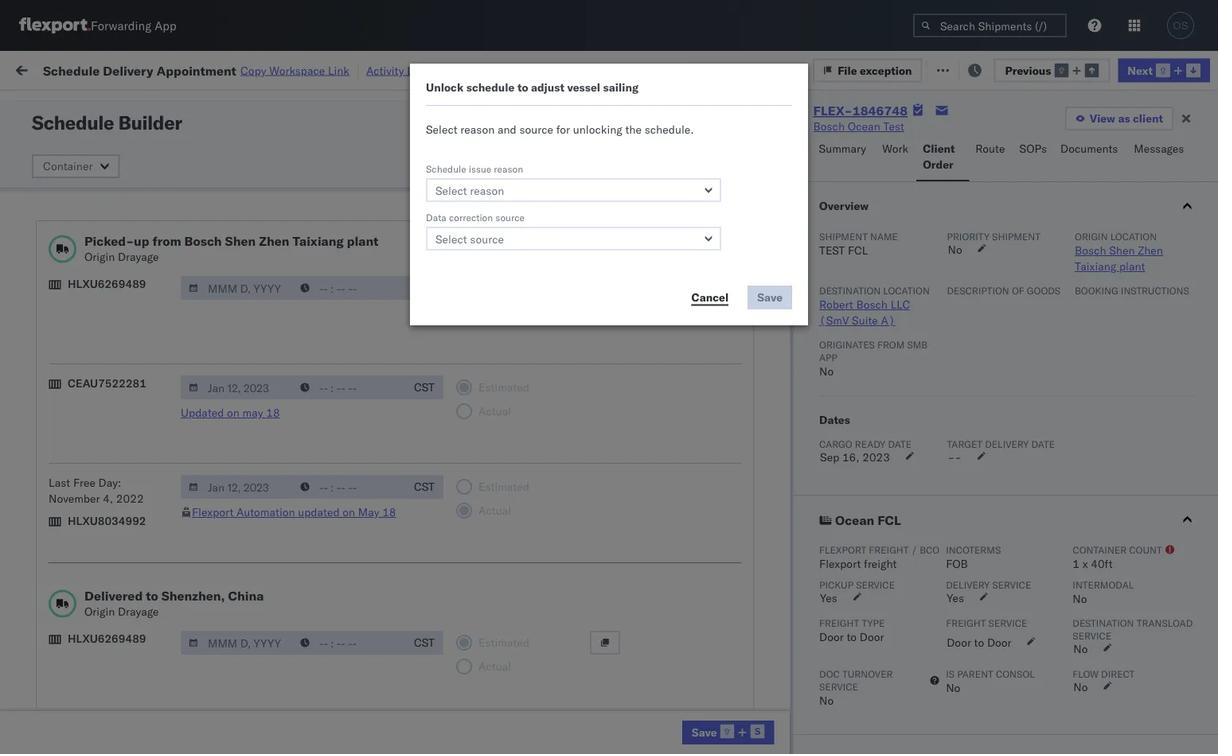 Task type: locate. For each thing, give the bounding box(es) containing it.
link
[[328, 63, 350, 77]]

1 cst from the top
[[414, 281, 435, 295]]

am right 12:00
[[290, 160, 309, 174]]

schedule for second schedule pickup from los angeles, ca button from the bottom of the page
[[37, 501, 84, 515]]

1 horizontal spatial vandelay
[[694, 615, 740, 629]]

customs
[[76, 151, 120, 165], [76, 326, 120, 340], [76, 641, 120, 655]]

: left ready
[[114, 99, 117, 111]]

: down 205
[[366, 99, 369, 111]]

lagerfeld down flexport freight / bco flexport freight
[[854, 580, 902, 594]]

confirm delivery link
[[37, 473, 121, 489]]

flex-1660288
[[879, 160, 962, 174]]

no down priority
[[948, 243, 962, 257]]

schedule pickup from rotterdam, netherlands
[[37, 571, 207, 601], [37, 712, 207, 741]]

1 -- : -- -- text field from the top
[[292, 276, 405, 300]]

1 vertical spatial 2130387
[[914, 580, 962, 594]]

2 vandelay from the left
[[694, 615, 740, 629]]

8 resize handle column header from the left
[[1058, 123, 1077, 755]]

nyku9743990
[[981, 685, 1059, 699], [981, 720, 1059, 734]]

maeu9408431 down 40ft
[[1085, 580, 1165, 594]]

pickup for fourth schedule pickup from los angeles, ca button from the top of the page
[[87, 361, 121, 375]]

flex-2130387
[[879, 545, 962, 559], [879, 580, 962, 594]]

4 11:59 pm pdt, nov 4, 2022 from the top
[[256, 300, 403, 314]]

hlxu803499 for 6th schedule pickup from los angeles, ca link from the bottom of the page
[[1150, 229, 1218, 243]]

1 vertical spatial destination
[[1073, 618, 1134, 630]]

origin inside origin location bosch shen zhen taixiang plant
[[1075, 231, 1108, 242]]

bosch inside origin location bosch shen zhen taixiang plant
[[1075, 244, 1106, 258]]

name
[[619, 130, 645, 142], [870, 231, 898, 242]]

flex-1889466 button
[[854, 436, 965, 458], [854, 436, 965, 458]]

0 horizontal spatial shen
[[225, 233, 256, 249]]

delivery for confirm delivery button
[[80, 474, 121, 488]]

1 horizontal spatial :
[[366, 99, 369, 111]]

name left schedule.
[[619, 130, 645, 142]]

import work
[[134, 62, 201, 76]]

1 vertical spatial upload customs clearance documents
[[37, 326, 174, 356]]

0 vertical spatial freight
[[869, 544, 909, 556]]

destination transload service
[[1073, 618, 1193, 642]]

3 integration test account - karl lagerfeld from the top
[[694, 650, 902, 664]]

china
[[228, 589, 264, 604]]

taixiang inside origin location bosch shen zhen taixiang plant
[[1075, 260, 1116, 274]]

Select reason text field
[[426, 178, 722, 202]]

8:30 up 11:59 pm pst, jan 24, 2023
[[256, 580, 281, 594]]

los inside confirm pickup from los angeles, ca
[[144, 431, 162, 445]]

1 ceau7522281, hlxu6269489, hlxu803499 from the top
[[981, 194, 1218, 208]]

jan left 23,
[[331, 580, 348, 594]]

MMM D, YYYY text field
[[181, 376, 294, 400], [181, 632, 294, 655]]

2023 down 8:30 pm pst, jan 23, 2023
[[378, 615, 406, 629]]

updated on may 18 button
[[181, 406, 280, 420]]

1 vertical spatial mmm d, yyyy text field
[[181, 632, 294, 655]]

freight for freight type door to door
[[819, 618, 859, 630]]

-- down intermodal no
[[1085, 615, 1099, 629]]

ceau7522281, hlxu6269489, hlxu803499 down documents button
[[981, 194, 1218, 208]]

resize handle column header for client name button
[[667, 123, 686, 755]]

flex-1660288 button
[[854, 156, 965, 178], [854, 156, 965, 178]]

3 hlxu803499 from the top
[[1150, 264, 1218, 278]]

3 schedule delivery appointment from the top
[[37, 544, 196, 558]]

maeu9408431 for 8:30 pm pst, jan 23, 2023
[[1085, 580, 1165, 594]]

from for confirm pickup from los angeles, ca link
[[117, 431, 141, 445]]

1 vertical spatial flex-2130384
[[879, 720, 962, 734]]

service up flow
[[1073, 630, 1112, 642]]

2 clearance from the top
[[123, 326, 174, 340]]

customs down delivered
[[76, 641, 120, 655]]

delivery for 4th schedule delivery appointment button from the top
[[87, 684, 128, 698]]

test
[[883, 119, 905, 133], [661, 195, 682, 209], [764, 195, 785, 209], [661, 230, 682, 244], [764, 230, 785, 244], [764, 265, 785, 279], [764, 300, 785, 314], [661, 335, 682, 349], [764, 335, 785, 349], [661, 370, 682, 384], [764, 370, 785, 384], [764, 405, 785, 419], [764, 440, 785, 454], [764, 475, 785, 489], [744, 510, 765, 524], [752, 545, 773, 559], [752, 580, 773, 594], [752, 650, 773, 664], [752, 685, 773, 699], [752, 720, 773, 734]]

aug
[[339, 160, 361, 174]]

0 vertical spatial flex-2130387
[[879, 545, 962, 559]]

to up turnover
[[847, 631, 857, 645]]

clearance down delivered to shenzhen, china origin drayage
[[123, 641, 174, 655]]

2 upload customs clearance documents from the top
[[37, 326, 174, 356]]

2023 right 12,
[[378, 510, 406, 524]]

1 vertical spatial upload
[[37, 326, 73, 340]]

numbers inside the container numbers
[[981, 137, 1021, 149]]

destination inside destination transload service
[[1073, 618, 1134, 630]]

0 vertical spatial maeu9408431
[[1085, 545, 1165, 559]]

1 vertical spatial app
[[819, 352, 837, 364]]

location inside destination location robert bosch llc (smv suite a)
[[883, 285, 930, 297]]

resize handle column header
[[228, 123, 247, 755], [405, 123, 424, 755], [460, 123, 479, 755], [564, 123, 583, 755], [667, 123, 686, 755], [827, 123, 846, 755], [954, 123, 973, 755], [1058, 123, 1077, 755], [1190, 123, 1209, 755]]

2023 for 11:59 pm pst, jan 12, 2023
[[378, 510, 406, 524]]

issue
[[469, 163, 492, 175]]

0 vertical spatial app
[[155, 18, 177, 33]]

MMM D, YYYY text field
[[181, 276, 294, 300], [181, 475, 294, 499]]

/
[[911, 544, 917, 556]]

numbers for container numbers
[[981, 137, 1021, 149]]

angeles, for 1st schedule pickup from los angeles, ca link from the bottom of the page
[[171, 606, 215, 620]]

documents inside button
[[1061, 142, 1118, 156]]

los for 3rd schedule pickup from los angeles, ca link
[[150, 291, 168, 305]]

location for llc
[[883, 285, 930, 297]]

confirm inside confirm delivery link
[[37, 474, 77, 488]]

0 vertical spatial 18
[[266, 406, 280, 420]]

0 horizontal spatial vandelay
[[591, 615, 637, 629]]

cancel button
[[682, 286, 738, 310]]

delivery for 2nd schedule delivery appointment button from the bottom
[[87, 544, 128, 558]]

zhen up instructions
[[1138, 244, 1163, 258]]

1 vertical spatial schedule pickup from rotterdam, netherlands button
[[37, 711, 226, 744]]

0 horizontal spatial taixiang
[[293, 233, 344, 249]]

client inside button
[[923, 142, 955, 156]]

-- : -- -- text field for second mmm d, yyyy text box from the top
[[292, 475, 405, 499]]

1 vertical spatial container
[[43, 159, 93, 173]]

from for 3rd schedule pickup from los angeles, ca link
[[124, 291, 147, 305]]

0 horizontal spatial on
[[227, 406, 240, 420]]

0 vertical spatial zimu3048342
[[1085, 685, 1161, 699]]

hlxu8034992
[[68, 514, 146, 528]]

schedule delivery appointment for 2nd schedule delivery appointment link from the bottom of the page
[[37, 544, 196, 558]]

1846748
[[853, 103, 908, 119], [914, 230, 962, 244], [914, 300, 962, 314], [914, 335, 962, 349]]

message (0)
[[213, 62, 279, 76]]

1 vertical spatial consignee
[[768, 510, 821, 524]]

0 horizontal spatial date
[[888, 438, 911, 450]]

yes down pickup service
[[820, 592, 837, 606]]

2 vertical spatial clearance
[[123, 641, 174, 655]]

1846748 up id
[[853, 103, 908, 119]]

1 horizontal spatial shen
[[1109, 244, 1135, 258]]

zhen
[[259, 233, 289, 249], [1138, 244, 1163, 258]]

drayage inside delivered to shenzhen, china origin drayage
[[118, 605, 159, 619]]

11:59 for 1st schedule pickup from los angeles, ca button from the bottom
[[256, 615, 288, 629]]

fcl inside button
[[877, 513, 901, 529]]

lagerfeld down turnover
[[854, 685, 902, 699]]

mbl/mawb numbers button
[[1077, 127, 1218, 143]]

24, for jan
[[358, 615, 375, 629]]

mbl/mawb
[[1085, 130, 1140, 142]]

2 date from the left
[[1031, 438, 1055, 450]]

2 vertical spatial customs
[[76, 641, 120, 655]]

ceau7522281
[[68, 377, 146, 391]]

2130387 down fob
[[914, 580, 962, 594]]

container down workitem
[[43, 159, 93, 173]]

0 horizontal spatial destination
[[819, 285, 881, 297]]

5 schedule pickup from los angeles, ca from the top
[[37, 501, 215, 531]]

angeles, for 3rd schedule pickup from los angeles, ca link
[[171, 291, 215, 305]]

1 vertical spatial customs
[[76, 326, 120, 340]]

1 vertical spatial reason
[[494, 163, 523, 175]]

november
[[49, 492, 100, 506]]

1 vertical spatial 11:59 pm pst, dec 13, 2022
[[256, 405, 409, 419]]

flex-2130387 down flex-1893174
[[879, 545, 962, 559]]

1 confirm from the top
[[37, 431, 77, 445]]

pickup inside confirm pickup from los angeles, ca
[[80, 431, 115, 445]]

4 ceau7522281, hlxu6269489, hlxu803499 from the top
[[981, 299, 1218, 313]]

2 2130384 from the top
[[914, 720, 962, 734]]

4 hlxu803499 from the top
[[1150, 299, 1218, 313]]

2 11:59 pm pst, dec 13, 2022 from the top
[[256, 405, 409, 419]]

3 resize handle column header from the left
[[460, 123, 479, 755]]

schedule delivery appointment for 1st schedule delivery appointment link from the top of the page
[[37, 194, 196, 208]]

confirm
[[37, 431, 77, 445], [37, 474, 77, 488]]

0 horizontal spatial yes
[[820, 592, 837, 606]]

flex id
[[854, 130, 884, 142]]

view as client button
[[1065, 107, 1174, 131]]

1 horizontal spatial exception
[[969, 62, 1021, 76]]

11:59 for sixth schedule pickup from los angeles, ca button from the bottom
[[256, 230, 288, 244]]

filtered by:
[[16, 98, 73, 111]]

angeles, inside confirm pickup from los angeles, ca
[[164, 431, 208, 445]]

0 vertical spatial 2130384
[[914, 685, 962, 699]]

from inside originates from smb app no
[[877, 339, 905, 351]]

schedule pickup from los angeles, ca for second schedule pickup from los angeles, ca link from the bottom of the page
[[37, 501, 215, 531]]

schedule for fourth schedule pickup from los angeles, ca button from the top of the page
[[37, 361, 84, 375]]

0 vertical spatial dec
[[338, 370, 358, 384]]

24, up may
[[355, 475, 372, 489]]

los for 4th schedule pickup from los angeles, ca link from the top of the page
[[150, 361, 168, 375]]

0 vertical spatial plant
[[347, 233, 379, 249]]

mmm d, yyyy text field down picked-up from bosch shen zhen taixiang plant origin drayage
[[181, 276, 294, 300]]

no inside is parent consol no
[[946, 682, 960, 696]]

consignee down sep
[[768, 510, 821, 524]]

1 horizontal spatial zhen
[[1138, 244, 1163, 258]]

fob
[[946, 557, 968, 571]]

plant inside origin location bosch shen zhen taixiang plant
[[1119, 260, 1145, 274]]

am right 6:00
[[283, 475, 302, 489]]

2 test123456 from the top
[[1085, 265, 1152, 279]]

Search Shipments (/) text field
[[913, 14, 1067, 37]]

1846748 right llc on the top of the page
[[914, 300, 962, 314]]

2 drayage from the top
[[118, 605, 159, 619]]

5 ca from the top
[[37, 447, 52, 461]]

origin down picked-
[[84, 250, 115, 264]]

upload customs clearance documents link down delivered
[[37, 641, 226, 673]]

1 date from the left
[[888, 438, 911, 450]]

hlxu6269489, for 3rd schedule pickup from los angeles, ca button from the top of the page
[[1066, 299, 1147, 313]]

1 schedule pickup from los angeles, ca link from the top
[[37, 220, 226, 252]]

1662119
[[914, 615, 962, 629]]

3 test123456 from the top
[[1085, 300, 1152, 314]]

2022 inside last free day: november 4, 2022
[[116, 492, 144, 506]]

rotterdam,
[[150, 571, 207, 585], [150, 712, 207, 726]]

2 vertical spatial on
[[343, 506, 355, 520]]

risk
[[329, 62, 347, 76]]

location inside origin location bosch shen zhen taixiang plant
[[1110, 231, 1157, 242]]

exception up the flex-1846748 link
[[860, 63, 912, 77]]

schedule delivery appointment
[[37, 194, 196, 208], [37, 404, 196, 418], [37, 544, 196, 558], [37, 684, 196, 698]]

1 vertical spatial upload customs clearance documents link
[[37, 325, 226, 357]]

consignee
[[694, 130, 740, 142], [768, 510, 821, 524]]

appointment for 4th schedule delivery appointment link from the top of the page
[[130, 684, 196, 698]]

0 vertical spatial schedule pickup from rotterdam, netherlands link
[[37, 571, 226, 602]]

container for container
[[43, 159, 93, 173]]

1 schedule pickup from los angeles, ca from the top
[[37, 221, 215, 251]]

documents button
[[1054, 135, 1128, 182]]

1 vertical spatial freight
[[864, 557, 897, 571]]

1 vertical spatial netherlands
[[37, 727, 99, 741]]

gvcu5265864 down ocean fcl button
[[981, 545, 1060, 559]]

1660288
[[914, 160, 962, 174]]

7 ca from the top
[[37, 622, 52, 636]]

2 horizontal spatial on
[[389, 62, 402, 76]]

lagerfeld up turnover
[[854, 650, 902, 664]]

3 upload customs clearance documents link from the top
[[37, 641, 226, 673]]

ca for confirm pickup from los angeles, ca link
[[37, 447, 52, 461]]

0 horizontal spatial plant
[[347, 233, 379, 249]]

0 vertical spatial gvcu5265864
[[981, 545, 1060, 559]]

1 schedule delivery appointment from the top
[[37, 194, 196, 208]]

2 upload from the top
[[37, 326, 73, 340]]

schedule for 3rd schedule pickup from los angeles, ca button from the top of the page
[[37, 291, 84, 305]]

11:59 for 3rd schedule pickup from los angeles, ca button from the top of the page
[[256, 300, 288, 314]]

los for second schedule pickup from los angeles, ca link from the top of the page
[[150, 256, 168, 270]]

maeu9408431 for 8:30 pm pst, jan 28, 2023
[[1085, 650, 1165, 664]]

destination inside destination location robert bosch llc (smv suite a)
[[819, 285, 881, 297]]

confirm inside confirm pickup from los angeles, ca
[[37, 431, 77, 445]]

3 upload customs clearance documents from the top
[[37, 641, 174, 671]]

-- : -- -- text field for 2nd mmm d, yyyy text box from the bottom
[[292, 276, 405, 300]]

container for container numbers
[[981, 124, 1024, 136]]

confirm up november on the bottom left
[[37, 474, 77, 488]]

on for updated
[[227, 406, 240, 420]]

resize handle column header for workitem 'button'
[[228, 123, 247, 755]]

angeles, for second schedule pickup from los angeles, ca link from the bottom of the page
[[171, 501, 215, 515]]

fcl inside shipment name test fcl
[[848, 244, 868, 258]]

container inside button
[[981, 124, 1024, 136]]

name inside shipment name test fcl
[[870, 231, 898, 242]]

work button
[[876, 135, 917, 182]]

1 test123456 from the top
[[1085, 230, 1152, 244]]

upload customs clearance documents down workitem 'button'
[[37, 151, 174, 181]]

2 upload customs clearance documents button from the top
[[37, 325, 226, 359]]

pst, for 4th schedule pickup from los angeles, ca link from the top of the page
[[310, 370, 335, 384]]

4 schedule delivery appointment from the top
[[37, 684, 196, 698]]

5 schedule pickup from los angeles, ca link from the top
[[37, 501, 226, 532]]

jan left 12,
[[338, 510, 355, 524]]

service down doc
[[819, 681, 858, 693]]

1 vertical spatial --
[[1085, 615, 1099, 629]]

client name button
[[583, 127, 671, 143]]

24, for dec
[[355, 475, 372, 489]]

0 vertical spatial rotterdam,
[[150, 571, 207, 585]]

name right shipment
[[870, 231, 898, 242]]

client inside button
[[591, 130, 617, 142]]

import
[[134, 62, 170, 76]]

1 vertical spatial work
[[883, 142, 909, 156]]

date for --
[[1031, 438, 1055, 450]]

-- : -- -- text field
[[292, 276, 405, 300], [292, 376, 405, 400], [292, 475, 405, 499], [292, 632, 405, 655]]

plant up booking instructions
[[1119, 260, 1145, 274]]

file up the flex-1846748 link
[[838, 63, 857, 77]]

freight
[[819, 618, 859, 630], [946, 618, 986, 630]]

0 vertical spatial on
[[389, 62, 402, 76]]

drayage inside picked-up from bosch shen zhen taixiang plant origin drayage
[[118, 250, 159, 264]]

source right correction
[[496, 211, 525, 223]]

0 vertical spatial taixiang
[[293, 233, 344, 249]]

pickup for sixth schedule pickup from los angeles, ca button from the bottom
[[87, 221, 121, 235]]

save
[[692, 726, 717, 740]]

freight left type at the bottom of page
[[819, 618, 859, 630]]

0 vertical spatial destination
[[819, 285, 881, 297]]

0 vertical spatial container
[[981, 124, 1024, 136]]

client order button
[[917, 135, 969, 182]]

los for 6th schedule pickup from los angeles, ca link from the bottom of the page
[[150, 221, 168, 235]]

3 schedule pickup from los angeles, ca button from the top
[[37, 290, 226, 324]]

shen inside origin location bosch shen zhen taixiang plant
[[1109, 244, 1135, 258]]

8:30
[[256, 580, 281, 594], [256, 650, 281, 664]]

origin up bosch shen zhen taixiang plant link
[[1075, 231, 1108, 242]]

description of goods
[[947, 285, 1061, 297]]

schedule delivery appointment button
[[37, 193, 196, 211], [37, 403, 196, 421], [37, 544, 196, 561], [37, 684, 196, 701]]

1 vertical spatial dec
[[338, 405, 358, 419]]

service
[[856, 579, 895, 591], [992, 579, 1031, 591], [1073, 630, 1112, 642], [819, 681, 858, 693]]

2 11:59 pm pdt, nov 4, 2022 from the top
[[256, 230, 403, 244]]

3 schedule pickup from los angeles, ca from the top
[[37, 291, 215, 321]]

1 8:30 from the top
[[256, 580, 281, 594]]

3 11:59 pm pdt, nov 4, 2022 from the top
[[256, 265, 403, 279]]

jan up the 28,
[[338, 615, 355, 629]]

zhen down 12:00
[[259, 233, 289, 249]]

3 ca from the top
[[37, 307, 52, 321]]

1 vertical spatial test123456
[[1085, 265, 1152, 279]]

mmm d, yyyy text field down china
[[181, 632, 294, 655]]

1 vertical spatial hlxu6269489
[[68, 632, 146, 646]]

2 gvcu5265864 from the top
[[981, 580, 1060, 594]]

jan for 23,
[[331, 580, 348, 594]]

freight for freight service
[[946, 618, 986, 630]]

3 -- : -- -- text field from the top
[[292, 475, 405, 499]]

hlxu803499 for second schedule pickup from los angeles, ca link from the top of the page
[[1150, 264, 1218, 278]]

0 vertical spatial test123456
[[1085, 230, 1152, 244]]

1 vertical spatial plant
[[1119, 260, 1145, 274]]

mmm d, yyyy text field up automation
[[181, 475, 294, 499]]

4 schedule delivery appointment button from the top
[[37, 684, 196, 701]]

file exception
[[947, 62, 1021, 76], [838, 63, 912, 77]]

2 horizontal spatial container
[[1073, 544, 1127, 556]]

free
[[73, 476, 96, 490]]

flex-1846748 button
[[854, 226, 965, 248], [854, 226, 965, 248], [854, 296, 965, 318], [854, 296, 965, 318], [854, 331, 965, 353], [854, 331, 965, 353]]

upload customs clearance documents button down workitem 'button'
[[37, 150, 226, 184]]

1 vertical spatial gvcu5265864
[[981, 580, 1060, 594]]

name inside client name button
[[619, 130, 645, 142]]

1 horizontal spatial app
[[819, 352, 837, 364]]

2 ca from the top
[[37, 272, 52, 286]]

1 ca from the top
[[37, 237, 52, 251]]

1 vertical spatial clearance
[[123, 326, 174, 340]]

1 flex-2130384 from the top
[[879, 685, 962, 699]]

from inside confirm pickup from los angeles, ca
[[117, 431, 141, 445]]

on for 205
[[389, 62, 402, 76]]

sops
[[1020, 142, 1047, 156]]

1 horizontal spatial date
[[1031, 438, 1055, 450]]

1 schedule pickup from rotterdam, netherlands button from the top
[[37, 571, 226, 604]]

2 : from the left
[[366, 99, 369, 111]]

to down freight service
[[974, 636, 984, 650]]

0 vertical spatial 8:30
[[256, 580, 281, 594]]

1 11:59 pm pst, dec 13, 2022 from the top
[[256, 370, 409, 384]]

documents for 3rd upload customs clearance documents link from the top of the page
[[37, 657, 94, 671]]

date right delivery
[[1031, 438, 1055, 450]]

from for 1st schedule pickup from los angeles, ca link from the bottom of the page
[[124, 606, 147, 620]]

netherlands
[[37, 587, 99, 601], [37, 727, 99, 741]]

to right delivered
[[146, 589, 158, 604]]

work right import
[[173, 62, 201, 76]]

delivery inside button
[[80, 474, 121, 488]]

service
[[988, 618, 1027, 630]]

2 -- : -- -- text field from the top
[[292, 376, 405, 400]]

messages
[[1134, 142, 1184, 156]]

11:59 pm pdt, nov 4, 2022 for 3rd schedule pickup from los angeles, ca button from the top of the page
[[256, 300, 403, 314]]

0 horizontal spatial app
[[155, 18, 177, 33]]

drayage down delivered
[[118, 605, 159, 619]]

1 horizontal spatial container
[[981, 124, 1024, 136]]

service inside doc turnover service
[[819, 681, 858, 693]]

8:30 pm pst, jan 23, 2023
[[256, 580, 399, 594]]

karl down doc
[[831, 685, 851, 699]]

service inside destination transload service
[[1073, 630, 1112, 642]]

0 horizontal spatial name
[[619, 130, 645, 142]]

2 vertical spatial maeu9408431
[[1085, 650, 1165, 664]]

angeles,
[[171, 221, 215, 235], [171, 256, 215, 270], [171, 291, 215, 305], [171, 361, 215, 375], [164, 431, 208, 445], [171, 501, 215, 515], [171, 606, 215, 620]]

1 clearance from the top
[[123, 151, 174, 165]]

ceau7522281, hlxu6269489, hlxu803499 for 3rd schedule pickup from los angeles, ca link
[[981, 299, 1218, 313]]

1 ceau7522281, from the top
[[981, 194, 1063, 208]]

3 ceau7522281, from the top
[[981, 264, 1063, 278]]

service up abcd1234560
[[992, 579, 1031, 591]]

schedule issue reason
[[426, 163, 523, 175]]

app up the import work
[[155, 18, 177, 33]]

flex-1846748 down flex-1660288
[[879, 230, 962, 244]]

is
[[946, 669, 955, 681]]

ceau7522281, hlxu6269489, hlxu803499 up bosch shen zhen taixiang plant link
[[981, 229, 1218, 243]]

schedule delivery appointment copy workspace link
[[43, 62, 350, 78]]

4 resize handle column header from the left
[[564, 123, 583, 755]]

work
[[173, 62, 201, 76], [883, 142, 909, 156]]

source
[[520, 123, 554, 137], [496, 211, 525, 223]]

1 hlxu6269489 from the top
[[68, 277, 146, 291]]

ca inside confirm pickup from los angeles, ca
[[37, 447, 52, 461]]

1 vertical spatial flexport
[[819, 544, 866, 556]]

ceau7522281, hlxu6269489, hlxu803499 for 6th schedule pickup from los angeles, ca link from the bottom of the page
[[981, 229, 1218, 243]]

1 netherlands from the top
[[37, 587, 99, 601]]

gvcu5265864 up consol
[[981, 650, 1060, 664]]

location for zhen
[[1110, 231, 1157, 242]]

consol
[[996, 669, 1035, 681]]

ceau7522281, hlxu6269489, hlxu803499 down "booking"
[[981, 299, 1218, 313]]

1 horizontal spatial --
[[1085, 615, 1099, 629]]

jan left the 28,
[[331, 650, 348, 664]]

reason right issue in the left of the page
[[494, 163, 523, 175]]

container up route in the right of the page
[[981, 124, 1024, 136]]

customs down workitem 'button'
[[76, 151, 120, 165]]

0 vertical spatial origin
[[1075, 231, 1108, 242]]

for left work,
[[152, 99, 165, 111]]

integration
[[694, 545, 749, 559], [694, 580, 749, 594], [694, 650, 749, 664], [694, 685, 749, 699], [694, 720, 749, 734]]

numbers inside button
[[1143, 130, 1182, 142]]

3 gvcu5265864 from the top
[[981, 650, 1060, 664]]

cst
[[414, 281, 435, 295], [414, 381, 435, 395], [414, 480, 435, 494], [414, 636, 435, 650]]

4 cst from the top
[[414, 636, 435, 650]]

overview
[[819, 199, 868, 213]]

5 schedule pickup from los angeles, ca button from the top
[[37, 501, 226, 534]]

flex-1662119
[[879, 615, 962, 629]]

activity log button
[[366, 61, 425, 80]]

ceau7522281, hlxu6269489, hlxu803499 for second schedule pickup from los angeles, ca link from the top of the page
[[981, 264, 1218, 278]]

2 vertical spatial container
[[1073, 544, 1127, 556]]

blocked,
[[195, 99, 235, 111]]

drayage down up
[[118, 250, 159, 264]]

lhuu7894563,
[[981, 440, 1063, 454]]

3 ceau7522281, hlxu6269489, hlxu803499 from the top
[[981, 264, 1218, 278]]

maeu9408431 up intermodal
[[1085, 545, 1165, 559]]

customs up 'ceau7522281'
[[76, 326, 120, 340]]

2023 right the 28,
[[371, 650, 399, 664]]

confirm up last
[[37, 431, 77, 445]]

Search Work text field
[[684, 57, 857, 81]]

hlxu6269489 down delivered
[[68, 632, 146, 646]]

upload customs clearance documents for first upload customs clearance documents link from the top of the page
[[37, 151, 174, 181]]

freight inside freight type door to door
[[819, 618, 859, 630]]

netherlands for first schedule pickup from rotterdam, netherlands link from the bottom of the page
[[37, 727, 99, 741]]

upload for 3rd upload customs clearance documents link from the top of the page
[[37, 641, 73, 655]]

1 vertical spatial flex-2130387
[[879, 580, 962, 594]]

2023 right 23,
[[371, 580, 399, 594]]

id
[[874, 130, 884, 142]]

freight up pickup service
[[864, 557, 897, 571]]

0 horizontal spatial exception
[[860, 63, 912, 77]]

origin inside picked-up from bosch shen zhen taixiang plant origin drayage
[[84, 250, 115, 264]]

0 vertical spatial confirm
[[37, 431, 77, 445]]

2 ceau7522281, from the top
[[981, 229, 1063, 243]]

hlxu6269489, for sixth schedule pickup from los angeles, ca button from the bottom
[[1066, 229, 1147, 243]]

upload customs clearance documents link up 'ceau7522281'
[[37, 325, 226, 357]]

upload customs clearance documents link down workitem 'button'
[[37, 150, 226, 182]]

reason left and in the left top of the page
[[461, 123, 495, 137]]

1 nyku9743990 from the top
[[981, 685, 1059, 699]]

1 vertical spatial 2130384
[[914, 720, 962, 734]]

date right the ready
[[888, 438, 911, 450]]

type
[[862, 618, 885, 630]]

yes for pickup
[[820, 592, 837, 606]]

yes for delivery
[[947, 592, 964, 606]]

progress
[[248, 99, 288, 111]]

0 horizontal spatial freight
[[819, 618, 859, 630]]

1 customs from the top
[[76, 151, 120, 165]]

ocean fcl inside button
[[835, 513, 901, 529]]

schedule for 2nd schedule delivery appointment button from the bottom
[[37, 544, 84, 558]]

no down the is
[[946, 682, 960, 696]]

maeu9408431 up "direct"
[[1085, 650, 1165, 664]]

0 horizontal spatial 18
[[266, 406, 280, 420]]

2 ceau7522281, hlxu6269489, hlxu803499 from the top
[[981, 229, 1218, 243]]

for left unlocking
[[556, 123, 570, 137]]

1 drayage from the top
[[118, 250, 159, 264]]

gvcu5265864 up abcd1234560
[[981, 580, 1060, 594]]

2 rotterdam, from the top
[[150, 712, 207, 726]]

4 -- : -- -- text field from the top
[[292, 632, 405, 655]]

1 : from the left
[[114, 99, 117, 111]]

ca for 6th schedule pickup from los angeles, ca link from the bottom of the page
[[37, 237, 52, 251]]

0 horizontal spatial consignee
[[694, 130, 740, 142]]

0 horizontal spatial work
[[173, 62, 201, 76]]

plant
[[347, 233, 379, 249], [1119, 260, 1145, 274]]

2 lagerfeld from the top
[[854, 580, 902, 594]]

clearance for 2nd upload customs clearance documents link from the bottom
[[123, 326, 174, 340]]

client left the the
[[591, 130, 617, 142]]

1 rotterdam, from the top
[[150, 571, 207, 585]]

dec for from
[[338, 370, 358, 384]]

angeles, for 6th schedule pickup from los angeles, ca link from the bottom of the page
[[171, 221, 215, 235]]

1 horizontal spatial file
[[947, 62, 967, 76]]

origin location bosch shen zhen taixiang plant
[[1075, 231, 1163, 274]]

2 vertical spatial upload
[[37, 641, 73, 655]]

rotterdam, for first schedule pickup from rotterdam, netherlands button
[[150, 571, 207, 585]]

mbl/mawb numbers
[[1085, 130, 1182, 142]]

hlxu6269489 down picked-
[[68, 277, 146, 291]]

to inside delivered to shenzhen, china origin drayage
[[146, 589, 158, 604]]

jan for 24,
[[338, 615, 355, 629]]

on right 205
[[389, 62, 402, 76]]

upload customs clearance documents button
[[37, 150, 226, 184], [37, 325, 226, 359]]

13, for schedule pickup from los angeles, ca
[[361, 370, 378, 384]]

client name
[[591, 130, 645, 142]]

1 horizontal spatial freight
[[946, 618, 986, 630]]

0 vertical spatial reason
[[461, 123, 495, 137]]

integration test account - karl lagerfeld
[[694, 545, 902, 559], [694, 580, 902, 594], [694, 650, 902, 664], [694, 685, 902, 699], [694, 720, 902, 734]]

jan for 28,
[[331, 650, 348, 664]]

shen inside picked-up from bosch shen zhen taixiang plant origin drayage
[[225, 233, 256, 249]]

bosch inside "bosch ocean test" link
[[814, 119, 845, 133]]

4, inside last free day: november 4, 2022
[[103, 492, 113, 506]]

0 vertical spatial source
[[520, 123, 554, 137]]

0 vertical spatial drayage
[[118, 250, 159, 264]]

1 horizontal spatial numbers
[[1143, 130, 1182, 142]]

destination
[[819, 285, 881, 297], [1073, 618, 1134, 630]]

0 vertical spatial nyku9743990
[[981, 685, 1059, 699]]

11:59 for second schedule pickup from los angeles, ca button from the bottom of the page
[[256, 510, 288, 524]]

container inside button
[[43, 159, 93, 173]]

location up bosch shen zhen taixiang plant link
[[1110, 231, 1157, 242]]

1 horizontal spatial 18
[[382, 506, 396, 520]]

upload customs clearance documents button up 'ceau7522281'
[[37, 325, 226, 359]]

5 lagerfeld from the top
[[854, 720, 902, 734]]

service down flexport freight / bco flexport freight
[[856, 579, 895, 591]]

2 schedule pickup from los angeles, ca from the top
[[37, 256, 215, 286]]

1 vertical spatial am
[[283, 475, 302, 489]]

taixiang down the 12:00 am pdt, aug 19, 2022
[[293, 233, 344, 249]]

1 vertical spatial 13,
[[361, 405, 378, 419]]

container numbers
[[981, 124, 1024, 149]]

description
[[947, 285, 1009, 297]]

mmm d, yyyy text field up updated on may 18 button
[[181, 376, 294, 400]]

shenzhen,
[[161, 589, 225, 604]]

1 horizontal spatial destination
[[1073, 618, 1134, 630]]

ceau7522281, hlxu6269489, hlxu803499 up "booking"
[[981, 264, 1218, 278]]

originates from smb app no
[[819, 339, 928, 379]]

1 schedule delivery appointment link from the top
[[37, 193, 196, 209]]

0 horizontal spatial zhen
[[259, 233, 289, 249]]

1 horizontal spatial taixiang
[[1075, 260, 1116, 274]]

destination for service
[[1073, 618, 1134, 630]]

appointment for second schedule delivery appointment link
[[130, 404, 196, 418]]

hlxu6269489, down "booking"
[[1066, 299, 1147, 313]]

resize handle column header for flex id "button"
[[954, 123, 973, 755]]

4,
[[741, 63, 751, 77], [362, 195, 372, 209], [362, 230, 372, 244], [362, 265, 372, 279], [362, 300, 372, 314], [103, 492, 113, 506]]



Task type: describe. For each thing, give the bounding box(es) containing it.
client for client name
[[591, 130, 617, 142]]

test
[[819, 244, 845, 258]]

no down doc
[[819, 694, 834, 708]]

4 karl from the top
[[831, 685, 851, 699]]

savant
[[649, 63, 685, 77]]

2 zimu3048342 from the top
[[1085, 720, 1161, 734]]

from for second schedule pickup from los angeles, ca link from the top of the page
[[124, 256, 147, 270]]

: for status
[[114, 99, 117, 111]]

confirm delivery button
[[37, 473, 121, 491]]

data correction source
[[426, 211, 525, 223]]

11:59 pm pst, dec 13, 2022 for schedule pickup from los angeles, ca
[[256, 370, 409, 384]]

copy workspace link button
[[240, 63, 350, 77]]

no inside originates from smb app no
[[819, 365, 834, 379]]

16,
[[842, 451, 859, 465]]

1 hlxu6269489, from the top
[[1066, 194, 1147, 208]]

resize handle column header for container numbers button
[[1058, 123, 1077, 755]]

documents for 2nd upload customs clearance documents link from the bottom
[[37, 342, 94, 356]]

confirm pickup from los angeles, ca link
[[37, 430, 226, 462]]

door to door
[[947, 636, 1012, 650]]

schedule pickup from los angeles, ca for second schedule pickup from los angeles, ca link from the top of the page
[[37, 256, 215, 286]]

doc turnover service
[[819, 669, 893, 693]]

snoozed
[[329, 99, 366, 111]]

schedule
[[466, 80, 515, 94]]

4 schedule pickup from los angeles, ca link from the top
[[37, 360, 226, 392]]

2023 down the ready
[[862, 451, 890, 465]]

1 upload customs clearance documents link from the top
[[37, 150, 226, 182]]

jan for 12,
[[338, 510, 355, 524]]

8:30 for 8:30 pm pst, jan 23, 2023
[[256, 580, 281, 594]]

from for 4th schedule pickup from los angeles, ca link from the top of the page
[[124, 361, 147, 375]]

door down 1662119
[[947, 636, 971, 650]]

schedule for 2nd schedule delivery appointment button
[[37, 404, 84, 418]]

no inside intermodal no
[[1073, 593, 1087, 606]]

to left adjust
[[518, 80, 528, 94]]

1 horizontal spatial for
[[556, 123, 570, 137]]

2 integration from the top
[[694, 580, 749, 594]]

6:00 am pst, dec 24, 2022
[[256, 475, 403, 489]]

flexport for flexport automation updated on may 18
[[192, 506, 234, 520]]

0 horizontal spatial for
[[152, 99, 165, 111]]

1 gvcu5265864 from the top
[[981, 545, 1060, 559]]

test123456 for 6th schedule pickup from los angeles, ca link from the bottom of the page
[[1085, 230, 1152, 244]]

door down service
[[987, 636, 1012, 650]]

zhen inside picked-up from bosch shen zhen taixiang plant origin drayage
[[259, 233, 289, 249]]

next
[[1128, 63, 1153, 77]]

4 schedule delivery appointment link from the top
[[37, 684, 196, 700]]

3 integration from the top
[[694, 650, 749, 664]]

gvcu5265864 for 8:30 pm pst, jan 28, 2023
[[981, 650, 1060, 664]]

no down flow
[[1073, 681, 1088, 695]]

Select source text field
[[426, 227, 722, 251]]

clearance for 3rd upload customs clearance documents link from the top of the page
[[123, 641, 174, 655]]

confirm for confirm pickup from los angeles, ca
[[37, 431, 77, 445]]

turnover
[[842, 669, 893, 681]]

4 integration from the top
[[694, 685, 749, 699]]

4 schedule pickup from los angeles, ca button from the top
[[37, 360, 226, 394]]

4 integration test account - karl lagerfeld from the top
[[694, 685, 902, 699]]

3 customs from the top
[[76, 641, 120, 655]]

cargo
[[819, 438, 852, 450]]

plant inside picked-up from bosch shen zhen taixiang plant origin drayage
[[347, 233, 379, 249]]

3 account from the top
[[776, 650, 818, 664]]

consignee button
[[686, 127, 830, 143]]

parent
[[957, 669, 993, 681]]

2 schedule pickup from los angeles, ca button from the top
[[37, 255, 226, 289]]

bookings
[[694, 510, 741, 524]]

3 schedule pickup from los angeles, ca link from the top
[[37, 290, 226, 322]]

5 karl from the top
[[831, 720, 851, 734]]

schedule pickup from los angeles, ca for 6th schedule pickup from los angeles, ca link from the bottom of the page
[[37, 221, 215, 251]]

ca for second schedule pickup from los angeles, ca link from the top of the page
[[37, 272, 52, 286]]

11:59 for 2nd schedule delivery appointment button
[[256, 405, 288, 419]]

ocean fcl button
[[794, 496, 1218, 544]]

originates
[[819, 339, 875, 351]]

resize handle column header for the mode button
[[564, 123, 583, 755]]

llc
[[890, 298, 910, 312]]

ready
[[855, 438, 885, 450]]

container for container count
[[1073, 544, 1127, 556]]

3 lagerfeld from the top
[[854, 650, 902, 664]]

count
[[1129, 544, 1162, 556]]

2 vertical spatial flexport
[[819, 557, 861, 571]]

schedule for 1st schedule pickup from rotterdam, netherlands button from the bottom of the page
[[37, 712, 84, 726]]

zhen inside origin location bosch shen zhen taixiang plant
[[1138, 244, 1163, 258]]

2 account from the top
[[776, 580, 818, 594]]

pst, for 1st schedule pickup from rotterdam, netherlands link from the top
[[304, 580, 328, 594]]

6 schedule pickup from los angeles, ca link from the top
[[37, 606, 226, 638]]

client
[[1133, 111, 1164, 125]]

8:30 pm pst, jan 28, 2023
[[256, 650, 399, 664]]

order
[[923, 158, 954, 172]]

schedule for sixth schedule pickup from los angeles, ca button from the bottom
[[37, 221, 84, 235]]

1 maeu9408431 from the top
[[1085, 545, 1165, 559]]

os
[[1173, 20, 1189, 31]]

instructions
[[1121, 285, 1189, 297]]

bosch inside destination location robert bosch llc (smv suite a)
[[856, 298, 888, 312]]

1846748 down description
[[914, 335, 962, 349]]

6 schedule pickup from los angeles, ca button from the top
[[37, 606, 226, 639]]

5 integration test account - karl lagerfeld from the top
[[694, 720, 902, 734]]

filtered
[[16, 98, 55, 111]]

5 account from the top
[[776, 720, 818, 734]]

confirm delivery
[[37, 474, 121, 488]]

2 mmm d, yyyy text field from the top
[[181, 632, 294, 655]]

2 cst from the top
[[414, 381, 435, 395]]

client order
[[923, 142, 955, 172]]

2 karl from the top
[[831, 580, 851, 594]]

2 hlxu6269489 from the top
[[68, 632, 146, 646]]

flexport automation updated on may 18
[[192, 506, 396, 520]]

delivered to shenzhen, china origin drayage
[[84, 589, 264, 619]]

(smv
[[819, 314, 849, 328]]

2023 for 8:30 pm pst, jan 28, 2023
[[371, 650, 399, 664]]

updated
[[181, 406, 224, 420]]

to inside freight type door to door
[[847, 631, 857, 645]]

pst, for second schedule delivery appointment link
[[310, 405, 335, 419]]

2 flex-2130384 from the top
[[879, 720, 962, 734]]

rotterdam, for 1st schedule pickup from rotterdam, netherlands button from the bottom of the page
[[150, 712, 207, 726]]

up
[[134, 233, 149, 249]]

ocean inside ocean fcl button
[[835, 513, 874, 529]]

angeles, for 4th schedule pickup from los angeles, ca link from the top of the page
[[171, 361, 215, 375]]

app inside originates from smb app no
[[819, 352, 837, 364]]

2 nyku9743990 from the top
[[981, 720, 1059, 734]]

4 lagerfeld from the top
[[854, 685, 902, 699]]

1 flex-2130387 from the top
[[879, 545, 962, 559]]

view
[[1090, 111, 1116, 125]]

ocean inside "bosch ocean test" link
[[848, 119, 881, 133]]

cargo ready date
[[819, 438, 911, 450]]

2 vertical spatial dec
[[332, 475, 352, 489]]

a)
[[881, 314, 895, 328]]

2 flex-2130387 from the top
[[879, 580, 962, 594]]

workspace
[[269, 63, 325, 77]]

door up doc
[[819, 631, 844, 645]]

track
[[405, 62, 431, 76]]

0 vertical spatial --
[[948, 451, 962, 465]]

2 schedule pickup from rotterdam, netherlands link from the top
[[37, 711, 226, 743]]

flexport. image
[[19, 18, 91, 33]]

origin inside delivered to shenzhen, china origin drayage
[[84, 605, 115, 619]]

los for second schedule pickup from los angeles, ca link from the bottom of the page
[[150, 501, 168, 515]]

1 horizontal spatial consignee
[[768, 510, 821, 524]]

may
[[243, 406, 263, 420]]

taixiang inside picked-up from bosch shen zhen taixiang plant origin drayage
[[293, 233, 344, 249]]

angeles, for confirm pickup from los angeles, ca link
[[164, 431, 208, 445]]

0 horizontal spatial file
[[838, 63, 857, 77]]

1 schedule pickup from los angeles, ca button from the top
[[37, 220, 226, 254]]

is parent consol no
[[946, 669, 1035, 696]]

1846748 up description
[[914, 230, 962, 244]]

schedule for 4th schedule delivery appointment button from the top
[[37, 684, 84, 698]]

4 account from the top
[[776, 685, 818, 699]]

ceau7522281, for second schedule pickup from los angeles, ca link from the top of the page
[[981, 264, 1063, 278]]

robert
[[819, 298, 853, 312]]

clearance for first upload customs clearance documents link from the top of the page
[[123, 151, 174, 165]]

5 integration from the top
[[694, 720, 749, 734]]

1 11:59 pm pdt, nov 4, 2022 from the top
[[256, 195, 403, 209]]

1 2130387 from the top
[[914, 545, 962, 559]]

2023 for 11:59 pm pst, jan 24, 2023
[[378, 615, 406, 629]]

1 vertical spatial source
[[496, 211, 525, 223]]

9 resize handle column header from the left
[[1190, 123, 1209, 755]]

appointment for 2nd schedule delivery appointment link from the bottom of the page
[[130, 544, 196, 558]]

summary button
[[813, 135, 876, 182]]

1 integration test account - karl lagerfeld from the top
[[694, 545, 902, 559]]

from inside picked-up from bosch shen zhen taixiang plant origin drayage
[[152, 233, 181, 249]]

no right snoozed
[[373, 99, 386, 111]]

3 karl from the top
[[831, 650, 851, 664]]

resize handle column header for consignee button
[[827, 123, 846, 755]]

schedule pickup from los angeles, ca for 1st schedule pickup from los angeles, ca link from the bottom of the page
[[37, 606, 215, 636]]

container numbers button
[[973, 120, 1061, 149]]

schedule for first schedule pickup from rotterdam, netherlands button
[[37, 571, 84, 585]]

no up flow
[[1073, 643, 1088, 657]]

2 schedule pickup from los angeles, ca link from the top
[[37, 255, 226, 287]]

delivery
[[985, 438, 1029, 450]]

3 schedule delivery appointment button from the top
[[37, 544, 196, 561]]

delivery for 2nd schedule delivery appointment button
[[87, 404, 128, 418]]

ca for 3rd schedule pickup from los angeles, ca link
[[37, 307, 52, 321]]

shipment name test fcl
[[819, 231, 898, 258]]

nov for 6th schedule pickup from los angeles, ca link from the bottom of the page
[[338, 230, 359, 244]]

last
[[49, 476, 70, 490]]

view as client
[[1090, 111, 1164, 125]]

upload customs clearance documents for 2nd upload customs clearance documents link from the bottom
[[37, 326, 174, 356]]

1 zimu3048342 from the top
[[1085, 685, 1161, 699]]

bosch inside picked-up from bosch shen zhen taixiang plant origin drayage
[[184, 233, 222, 249]]

lock schedule
[[451, 154, 526, 168]]

customs for 1st upload customs clearance documents button from the top of the page
[[76, 151, 120, 165]]

los for confirm pickup from los angeles, ca link
[[144, 431, 162, 445]]

1 horizontal spatial on
[[343, 506, 355, 520]]

am for pdt,
[[290, 160, 309, 174]]

2 2130387 from the top
[[914, 580, 962, 594]]

operator:
[[562, 63, 610, 77]]

1 karl from the top
[[831, 545, 851, 559]]

x
[[1082, 557, 1088, 571]]

3 schedule delivery appointment link from the top
[[37, 544, 196, 559]]

name for client name
[[619, 130, 645, 142]]

netherlands for 1st schedule pickup from rotterdam, netherlands link from the top
[[37, 587, 99, 601]]

1 lagerfeld from the top
[[854, 545, 902, 559]]

23,
[[351, 580, 368, 594]]

flexport automation updated on may 18 button
[[192, 506, 396, 520]]

flex-1846748 down a)
[[879, 335, 962, 349]]

flex-1846748 up smb
[[879, 300, 962, 314]]

from for second schedule pickup from los angeles, ca link from the bottom of the page
[[124, 501, 147, 515]]

flex-1846748 up flex
[[814, 103, 908, 119]]

unlocking
[[573, 123, 623, 137]]

vandelay for vandelay
[[591, 615, 637, 629]]

1 account from the top
[[776, 545, 818, 559]]

overview button
[[794, 182, 1218, 230]]

due nov 4, 11:59 pm
[[694, 63, 805, 77]]

1 mmm d, yyyy text field from the top
[[181, 376, 294, 400]]

2 resize handle column header from the left
[[405, 123, 424, 755]]

status
[[86, 99, 114, 111]]

summary
[[819, 142, 867, 156]]

omkar
[[610, 63, 646, 77]]

flex
[[854, 130, 872, 142]]

2023 for 8:30 pm pst, jan 23, 2023
[[371, 580, 399, 594]]

mode button
[[479, 127, 567, 143]]

0 vertical spatial work
[[173, 62, 201, 76]]

2 integration test account - karl lagerfeld from the top
[[694, 580, 902, 594]]

direct
[[1101, 669, 1135, 681]]

2 schedule delivery appointment link from the top
[[37, 403, 196, 419]]

workitem
[[18, 130, 59, 142]]

nov for second schedule pickup from los angeles, ca link from the top of the page
[[338, 265, 359, 279]]

status : ready for work, blocked, in progress
[[86, 99, 288, 111]]

incoterms
[[946, 544, 1001, 556]]

next button
[[1118, 58, 1211, 82]]

schedule pickup from rotterdam, netherlands for first schedule pickup from rotterdam, netherlands link from the bottom of the page
[[37, 712, 207, 741]]

1 hlxu803499 from the top
[[1150, 194, 1218, 208]]

1 mmm d, yyyy text field from the top
[[181, 276, 294, 300]]

1 vertical spatial 18
[[382, 506, 396, 520]]

schedule delivery appointment for 4th schedule delivery appointment link from the top of the page
[[37, 684, 196, 698]]

from for 6th schedule pickup from los angeles, ca link from the bottom of the page
[[124, 221, 147, 235]]

ready
[[121, 99, 149, 111]]

consignee inside button
[[694, 130, 740, 142]]

1 schedule pickup from rotterdam, netherlands link from the top
[[37, 571, 226, 602]]

pst, for 1st schedule pickup from los angeles, ca link from the bottom of the page
[[310, 615, 335, 629]]

2 schedule delivery appointment button from the top
[[37, 403, 196, 421]]

target
[[947, 438, 982, 450]]

confirm for confirm delivery
[[37, 474, 77, 488]]

1 integration from the top
[[694, 545, 749, 559]]

(0)
[[258, 62, 279, 76]]

2 mmm d, yyyy text field from the top
[[181, 475, 294, 499]]

dec for appointment
[[338, 405, 358, 419]]

destination for robert
[[819, 285, 881, 297]]

-- : -- -- text field for second mmm d, yyyy text field from the bottom
[[292, 376, 405, 400]]

1 schedule delivery appointment button from the top
[[37, 193, 196, 211]]

bco
[[920, 544, 939, 556]]

0 horizontal spatial file exception
[[838, 63, 912, 77]]

205
[[366, 62, 386, 76]]

flex-1889466
[[879, 440, 962, 454]]

door down type at the bottom of page
[[859, 631, 884, 645]]

1 horizontal spatial file exception
[[947, 62, 1021, 76]]

client for client order
[[923, 142, 955, 156]]

shipment
[[992, 231, 1040, 242]]

batch
[[1130, 62, 1161, 76]]

west
[[743, 615, 769, 629]]

12,
[[358, 510, 375, 524]]

lhuu7894563, uetu5238478
[[981, 440, 1144, 454]]

picked-
[[84, 233, 134, 249]]

and
[[498, 123, 517, 137]]

builder
[[118, 111, 182, 135]]

1 2130384 from the top
[[914, 685, 962, 699]]

2 upload customs clearance documents link from the top
[[37, 325, 226, 357]]

1 upload customs clearance documents button from the top
[[37, 150, 226, 184]]

8:30 for 8:30 pm pst, jan 28, 2023
[[256, 650, 281, 664]]

uetu5238478
[[1066, 440, 1144, 454]]

1 horizontal spatial work
[[883, 142, 909, 156]]

upload for first upload customs clearance documents link from the top of the page
[[37, 151, 73, 165]]

work
[[46, 58, 87, 80]]

appointment for 1st schedule delivery appointment link from the top of the page
[[130, 194, 196, 208]]

mode
[[487, 130, 512, 142]]

schedule pickup from rotterdam, netherlands for 1st schedule pickup from rotterdam, netherlands link from the top
[[37, 571, 207, 601]]

3 cst from the top
[[414, 480, 435, 494]]

delivery for 1st schedule delivery appointment button from the top
[[87, 194, 128, 208]]

11:59 pm pst, dec 13, 2022 for schedule delivery appointment
[[256, 405, 409, 419]]

ca for 4th schedule pickup from los angeles, ca link from the top of the page
[[37, 377, 52, 391]]

2 schedule pickup from rotterdam, netherlands button from the top
[[37, 711, 226, 744]]



Task type: vqa. For each thing, say whether or not it's contained in the screenshot.
fifth 5, from the bottom of the page
no



